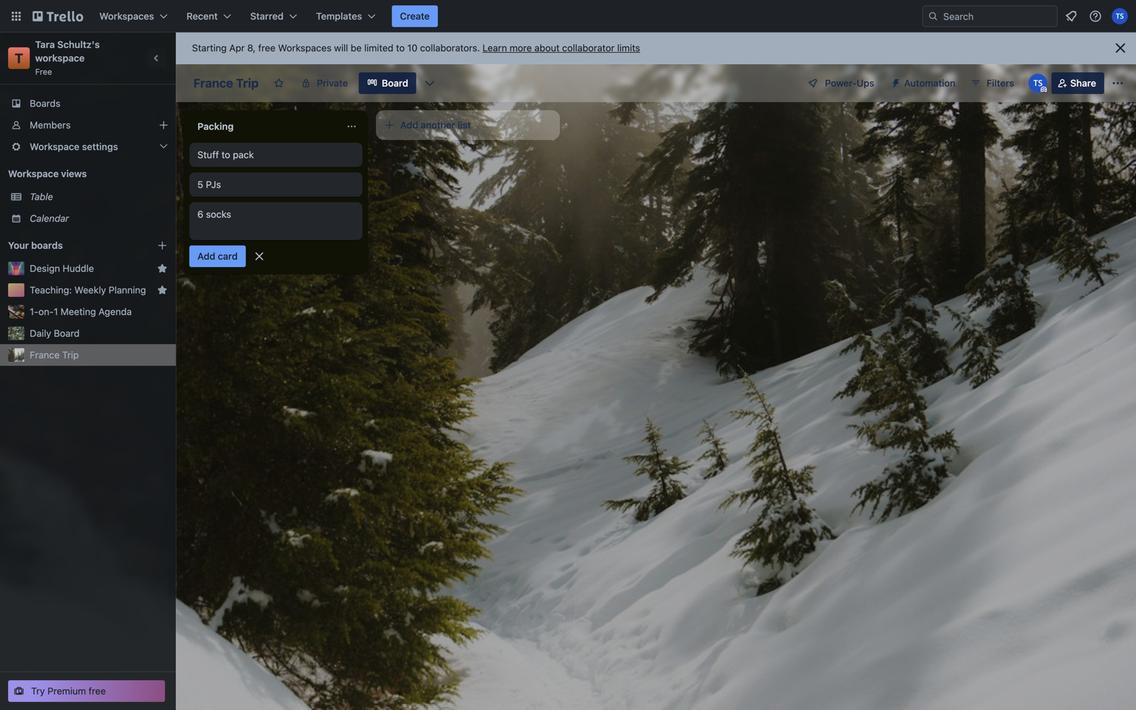 Task type: describe. For each thing, give the bounding box(es) containing it.
workspace settings
[[30, 141, 118, 152]]

share button
[[1052, 72, 1104, 94]]

templates button
[[308, 5, 384, 27]]

collaborators.
[[420, 42, 480, 53]]

board inside daily board link
[[54, 328, 80, 339]]

settings
[[82, 141, 118, 152]]

power-ups button
[[798, 72, 883, 94]]

teaching:
[[30, 284, 72, 296]]

filters
[[987, 77, 1014, 89]]

automation button
[[885, 72, 964, 94]]

stuff to pack link
[[197, 148, 354, 162]]

boards
[[31, 240, 63, 251]]

1 vertical spatial to
[[222, 149, 230, 160]]

trip inside france trip link
[[62, 349, 79, 360]]

automation
[[904, 77, 956, 89]]

try premium free
[[31, 685, 106, 697]]

weekly
[[74, 284, 106, 296]]

starting
[[192, 42, 227, 53]]

recent button
[[178, 5, 239, 27]]

france trip inside board name text field
[[193, 76, 259, 90]]

starred icon image for design huddle
[[157, 263, 168, 274]]

this member is an admin of this board. image
[[1041, 87, 1047, 93]]

power-
[[825, 77, 857, 89]]

5 pjs
[[197, 179, 221, 190]]

try
[[31, 685, 45, 697]]

premium
[[47, 685, 86, 697]]

france inside board name text field
[[193, 76, 233, 90]]

workspace views
[[8, 168, 87, 179]]

back to home image
[[32, 5, 83, 27]]

t link
[[8, 47, 30, 69]]

will
[[334, 42, 348, 53]]

1 horizontal spatial to
[[396, 42, 405, 53]]

workspaces inside dropdown button
[[99, 10, 154, 22]]

power-ups
[[825, 77, 875, 89]]

search image
[[928, 11, 939, 22]]

meeting
[[61, 306, 96, 317]]

another
[[421, 119, 455, 131]]

Search field
[[939, 6, 1057, 26]]

pack
[[233, 149, 254, 160]]

add card
[[197, 251, 238, 262]]

daily
[[30, 328, 51, 339]]

starred button
[[242, 5, 305, 27]]

add card button
[[189, 246, 246, 267]]

board link
[[359, 72, 416, 94]]

huddle
[[63, 263, 94, 274]]

members
[[30, 119, 71, 131]]

starred icon image for teaching: weekly planning
[[157, 285, 168, 296]]

create
[[400, 10, 430, 22]]

schultz's
[[57, 39, 100, 50]]

your boards
[[8, 240, 63, 251]]

agenda
[[99, 306, 132, 317]]

stuff to pack
[[197, 149, 254, 160]]

table link
[[30, 190, 168, 204]]

card
[[218, 251, 238, 262]]

calendar
[[30, 213, 69, 224]]

0 horizontal spatial france
[[30, 349, 60, 360]]

private button
[[293, 72, 356, 94]]

design huddle button
[[30, 262, 151, 275]]

learn
[[483, 42, 507, 53]]

members link
[[0, 114, 176, 136]]

try premium free button
[[8, 680, 165, 702]]

private
[[317, 77, 348, 89]]

tara schultz's workspace free
[[35, 39, 102, 76]]

tara
[[35, 39, 55, 50]]

more
[[510, 42, 532, 53]]

boards link
[[0, 93, 176, 114]]

teaching: weekly planning button
[[30, 283, 151, 297]]

0 horizontal spatial france trip
[[30, 349, 79, 360]]

add another list button
[[376, 110, 560, 140]]

pjs
[[206, 179, 221, 190]]

add for add card
[[197, 251, 215, 262]]

tara schultz (taraschultz7) image
[[1029, 74, 1047, 93]]

t
[[15, 50, 23, 66]]

planning
[[109, 284, 146, 296]]

list
[[458, 119, 471, 131]]



Task type: locate. For each thing, give the bounding box(es) containing it.
add left card
[[197, 251, 215, 262]]

france trip down the apr
[[193, 76, 259, 90]]

france trip
[[193, 76, 259, 90], [30, 349, 79, 360]]

primary element
[[0, 0, 1136, 32]]

1 horizontal spatial workspaces
[[278, 42, 332, 53]]

your boards with 5 items element
[[8, 237, 137, 254]]

2 starred icon image from the top
[[157, 285, 168, 296]]

your
[[8, 240, 29, 251]]

1 vertical spatial france
[[30, 349, 60, 360]]

france
[[193, 76, 233, 90], [30, 349, 60, 360]]

0 horizontal spatial free
[[89, 685, 106, 697]]

1-
[[30, 306, 38, 317]]

workspace up table
[[8, 168, 59, 179]]

1 vertical spatial add
[[197, 251, 215, 262]]

to left 10
[[396, 42, 405, 53]]

Board name text field
[[187, 72, 265, 94]]

workspaces
[[99, 10, 154, 22], [278, 42, 332, 53]]

starred icon image right planning at the top of the page
[[157, 285, 168, 296]]

to left pack
[[222, 149, 230, 160]]

free inside button
[[89, 685, 106, 697]]

limits
[[617, 42, 640, 53]]

1
[[54, 306, 58, 317]]

table
[[30, 191, 53, 202]]

Packing text field
[[189, 116, 341, 137]]

0 horizontal spatial add
[[197, 251, 215, 262]]

trip inside board name text field
[[236, 76, 259, 90]]

0 notifications image
[[1063, 8, 1079, 24]]

1 horizontal spatial france trip
[[193, 76, 259, 90]]

trip left star or unstar board icon
[[236, 76, 259, 90]]

add
[[400, 119, 418, 131], [197, 251, 215, 262]]

workspace
[[30, 141, 79, 152], [8, 168, 59, 179]]

templates
[[316, 10, 362, 22]]

5 pjs link
[[197, 178, 354, 191]]

1 vertical spatial workspaces
[[278, 42, 332, 53]]

workspace settings button
[[0, 136, 176, 158]]

france trip down daily board
[[30, 349, 79, 360]]

board
[[382, 77, 408, 89], [54, 328, 80, 339]]

filters button
[[966, 72, 1018, 94]]

workspace for workspace settings
[[30, 141, 79, 152]]

star or unstar board image
[[274, 78, 284, 89]]

learn more about collaborator limits link
[[483, 42, 640, 53]]

0 vertical spatial workspaces
[[99, 10, 154, 22]]

cancel image
[[253, 250, 266, 263]]

france trip link
[[30, 348, 168, 362]]

france down starting
[[193, 76, 233, 90]]

ups
[[857, 77, 875, 89]]

workspace inside dropdown button
[[30, 141, 79, 152]]

stuff
[[197, 149, 219, 160]]

0 vertical spatial starred icon image
[[157, 263, 168, 274]]

1 horizontal spatial trip
[[236, 76, 259, 90]]

0 vertical spatial to
[[396, 42, 405, 53]]

0 vertical spatial free
[[258, 42, 276, 53]]

tara schultz's workspace link
[[35, 39, 102, 64]]

board inside board link
[[382, 77, 408, 89]]

1 horizontal spatial add
[[400, 119, 418, 131]]

Enter a title for this card… text field
[[189, 202, 363, 240]]

board down 1
[[54, 328, 80, 339]]

free
[[258, 42, 276, 53], [89, 685, 106, 697]]

workspaces button
[[91, 5, 176, 27]]

starred icon image
[[157, 263, 168, 274], [157, 285, 168, 296]]

1 vertical spatial board
[[54, 328, 80, 339]]

0 vertical spatial france
[[193, 76, 233, 90]]

0 horizontal spatial trip
[[62, 349, 79, 360]]

0 horizontal spatial to
[[222, 149, 230, 160]]

0 vertical spatial france trip
[[193, 76, 259, 90]]

be
[[351, 42, 362, 53]]

apr
[[229, 42, 245, 53]]

free right premium
[[89, 685, 106, 697]]

workspaces up workspace navigation collapse icon
[[99, 10, 154, 22]]

collaborator
[[562, 42, 615, 53]]

add left another
[[400, 119, 418, 131]]

1 vertical spatial starred icon image
[[157, 285, 168, 296]]

calendar link
[[30, 212, 168, 225]]

add another list
[[400, 119, 471, 131]]

1 vertical spatial trip
[[62, 349, 79, 360]]

add for add another list
[[400, 119, 418, 131]]

to
[[396, 42, 405, 53], [222, 149, 230, 160]]

teaching: weekly planning
[[30, 284, 146, 296]]

trip down daily board
[[62, 349, 79, 360]]

workspace
[[35, 52, 85, 64]]

1 horizontal spatial france
[[193, 76, 233, 90]]

1-on-1 meeting agenda link
[[30, 305, 168, 319]]

1 horizontal spatial board
[[382, 77, 408, 89]]

on-
[[38, 306, 54, 317]]

0 vertical spatial board
[[382, 77, 408, 89]]

workspace down members
[[30, 141, 79, 152]]

free right 8,
[[258, 42, 276, 53]]

workspace navigation collapse icon image
[[147, 49, 166, 68]]

design huddle
[[30, 263, 94, 274]]

1 horizontal spatial free
[[258, 42, 276, 53]]

open information menu image
[[1089, 9, 1102, 23]]

tara schultz (taraschultz7) image
[[1112, 8, 1128, 24]]

0 vertical spatial trip
[[236, 76, 259, 90]]

daily board
[[30, 328, 80, 339]]

recent
[[187, 10, 218, 22]]

show menu image
[[1111, 76, 1125, 90]]

8,
[[247, 42, 256, 53]]

france down 'daily'
[[30, 349, 60, 360]]

trip
[[236, 76, 259, 90], [62, 349, 79, 360]]

workspace for workspace views
[[8, 168, 59, 179]]

free
[[35, 67, 52, 76]]

design
[[30, 263, 60, 274]]

boards
[[30, 98, 60, 109]]

5
[[197, 179, 203, 190]]

1 vertical spatial free
[[89, 685, 106, 697]]

1 vertical spatial france trip
[[30, 349, 79, 360]]

0 vertical spatial workspace
[[30, 141, 79, 152]]

starred
[[250, 10, 284, 22]]

share
[[1070, 77, 1096, 89]]

sm image
[[885, 72, 904, 91]]

0 vertical spatial add
[[400, 119, 418, 131]]

10
[[407, 42, 418, 53]]

0 horizontal spatial workspaces
[[99, 10, 154, 22]]

daily board link
[[30, 327, 168, 340]]

1 starred icon image from the top
[[157, 263, 168, 274]]

add board image
[[157, 240, 168, 251]]

about
[[535, 42, 560, 53]]

0 horizontal spatial board
[[54, 328, 80, 339]]

create button
[[392, 5, 438, 27]]

workspaces left will
[[278, 42, 332, 53]]

views
[[61, 168, 87, 179]]

starting apr 8, free workspaces will be limited to 10 collaborators. learn more about collaborator limits
[[192, 42, 640, 53]]

1 vertical spatial workspace
[[8, 168, 59, 179]]

board left customize views image
[[382, 77, 408, 89]]

customize views image
[[423, 76, 437, 90]]

starred icon image down add board image
[[157, 263, 168, 274]]

1-on-1 meeting agenda
[[30, 306, 132, 317]]

limited
[[364, 42, 394, 53]]

packing
[[197, 121, 234, 132]]



Task type: vqa. For each thing, say whether or not it's contained in the screenshot.
text field
no



